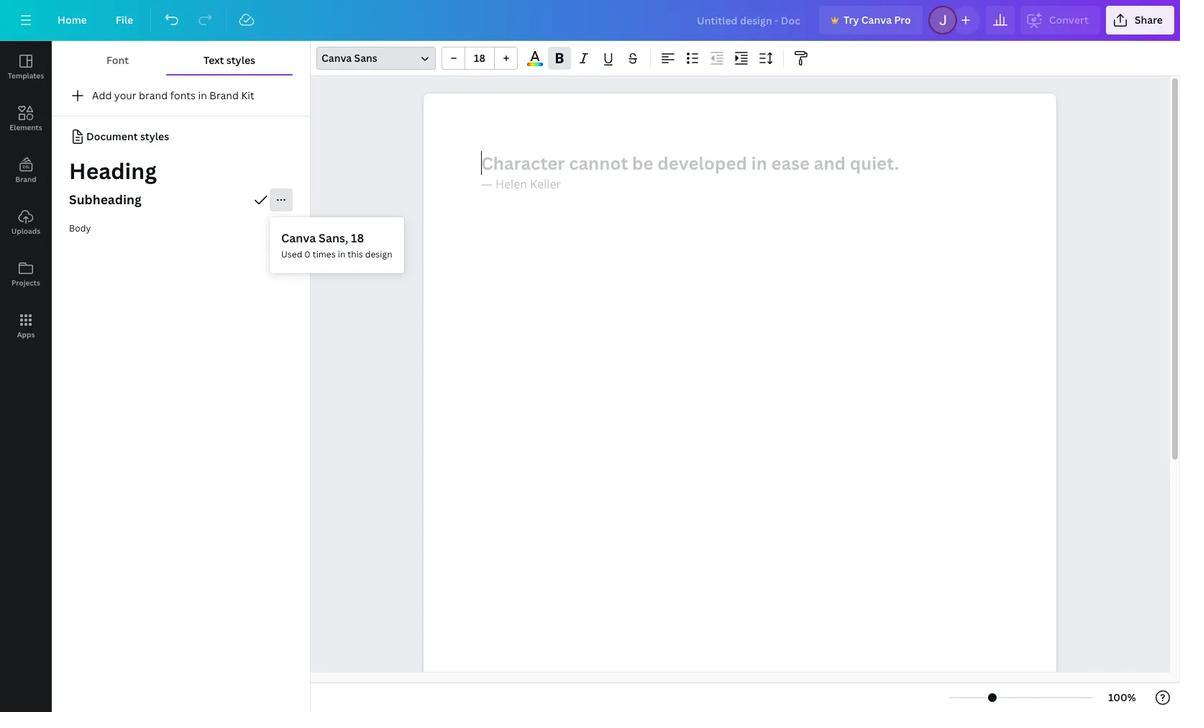 Task type: describe. For each thing, give the bounding box(es) containing it.
font
[[106, 53, 129, 67]]

color range image
[[527, 63, 543, 66]]

times
[[313, 248, 336, 260]]

sans
[[354, 51, 378, 65]]

uploads
[[11, 226, 40, 236]]

Design title text field
[[686, 6, 814, 35]]

canva for sans
[[322, 51, 352, 65]]

kit
[[241, 88, 255, 102]]

document
[[86, 129, 138, 143]]

try
[[844, 13, 859, 27]]

main menu bar
[[0, 0, 1181, 41]]

brand inside button
[[210, 88, 239, 102]]

font button
[[69, 47, 166, 74]]

canva sans button
[[317, 47, 436, 70]]

home link
[[46, 6, 98, 35]]

try canva pro button
[[819, 6, 923, 35]]

styles for text styles
[[226, 53, 255, 67]]

add your brand fonts in brand kit button
[[52, 81, 310, 110]]

text
[[204, 53, 224, 67]]

apps button
[[0, 300, 52, 352]]

100%
[[1109, 691, 1137, 704]]

subheading
[[69, 191, 142, 208]]

heading
[[69, 156, 157, 186]]

canva sans, 18 used 0 times in this design
[[281, 230, 393, 260]]

file
[[116, 13, 133, 27]]

try canva pro
[[844, 13, 911, 27]]



Task type: locate. For each thing, give the bounding box(es) containing it.
0 vertical spatial canva
[[862, 13, 892, 27]]

canva
[[862, 13, 892, 27], [322, 51, 352, 65], [281, 230, 316, 246]]

share button
[[1106, 6, 1175, 35]]

1 horizontal spatial in
[[338, 248, 346, 260]]

used
[[281, 248, 302, 260]]

body button
[[52, 214, 310, 243]]

pro
[[895, 13, 911, 27]]

18
[[351, 230, 364, 246]]

document styles
[[86, 129, 169, 143]]

templates
[[8, 71, 44, 81]]

canva inside try canva pro button
[[862, 13, 892, 27]]

0 horizontal spatial styles
[[140, 129, 169, 143]]

in left 'this'
[[338, 248, 346, 260]]

body
[[69, 223, 91, 235]]

apps
[[17, 329, 35, 340]]

projects button
[[0, 248, 52, 300]]

uploads button
[[0, 196, 52, 248]]

– – number field
[[470, 51, 490, 65]]

None text field
[[424, 94, 1057, 712]]

0 vertical spatial brand
[[210, 88, 239, 102]]

styles right text
[[226, 53, 255, 67]]

canva for sans,
[[281, 230, 316, 246]]

share
[[1135, 13, 1163, 27]]

file button
[[104, 6, 145, 35]]

0 vertical spatial in
[[198, 88, 207, 102]]

subheading button
[[52, 186, 310, 214]]

canva left sans
[[322, 51, 352, 65]]

1 horizontal spatial styles
[[226, 53, 255, 67]]

add
[[92, 88, 112, 102]]

brand up uploads button on the top
[[15, 174, 36, 184]]

brand button
[[0, 145, 52, 196]]

sans,
[[319, 230, 348, 246]]

canva right try
[[862, 13, 892, 27]]

1 horizontal spatial canva
[[322, 51, 352, 65]]

canva up used
[[281, 230, 316, 246]]

styles down "brand"
[[140, 129, 169, 143]]

100% button
[[1099, 686, 1146, 709]]

1 vertical spatial in
[[338, 248, 346, 260]]

home
[[58, 13, 87, 27]]

in
[[198, 88, 207, 102], [338, 248, 346, 260]]

fonts
[[170, 88, 196, 102]]

brand left 'kit'
[[210, 88, 239, 102]]

text styles
[[204, 53, 255, 67]]

convert
[[1049, 13, 1089, 27]]

0 vertical spatial styles
[[226, 53, 255, 67]]

your
[[114, 88, 136, 102]]

0 horizontal spatial canva
[[281, 230, 316, 246]]

0
[[305, 248, 311, 260]]

side panel tab list
[[0, 41, 52, 352]]

styles for document styles
[[140, 129, 169, 143]]

0 horizontal spatial brand
[[15, 174, 36, 184]]

group
[[442, 47, 518, 70]]

projects
[[11, 278, 40, 288]]

0 horizontal spatial in
[[198, 88, 207, 102]]

canva inside canva sans popup button
[[322, 51, 352, 65]]

styles
[[226, 53, 255, 67], [140, 129, 169, 143]]

1 vertical spatial brand
[[15, 174, 36, 184]]

styles inside text styles button
[[226, 53, 255, 67]]

in inside button
[[198, 88, 207, 102]]

heading button
[[52, 154, 310, 188]]

convert button
[[1021, 6, 1101, 35]]

text styles button
[[166, 47, 293, 74]]

1 vertical spatial canva
[[322, 51, 352, 65]]

brand
[[210, 88, 239, 102], [15, 174, 36, 184]]

in inside canva sans, 18 used 0 times in this design
[[338, 248, 346, 260]]

design
[[365, 248, 393, 260]]

add your brand fonts in brand kit
[[92, 88, 255, 102]]

1 horizontal spatial brand
[[210, 88, 239, 102]]

brand
[[139, 88, 168, 102]]

this
[[348, 248, 363, 260]]

templates button
[[0, 41, 52, 93]]

in right fonts
[[198, 88, 207, 102]]

1 vertical spatial styles
[[140, 129, 169, 143]]

canva inside canva sans, 18 used 0 times in this design
[[281, 230, 316, 246]]

brand inside button
[[15, 174, 36, 184]]

2 horizontal spatial canva
[[862, 13, 892, 27]]

2 vertical spatial canva
[[281, 230, 316, 246]]

canva sans
[[322, 51, 378, 65]]

elements button
[[0, 93, 52, 145]]

elements
[[10, 122, 42, 132]]



Task type: vqa. For each thing, say whether or not it's contained in the screenshot.
the creative associated with Daily
no



